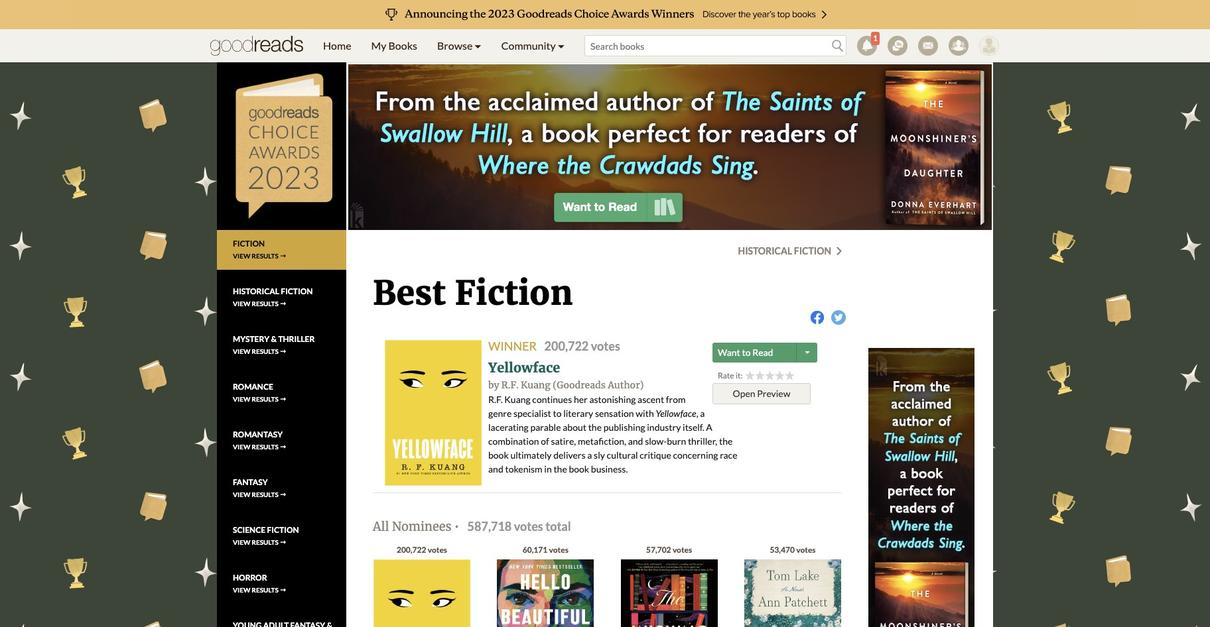 Task type: describe. For each thing, give the bounding box(es) containing it.
votes inside winner 200,722 votes yellowface by r.f. kuang (goodreads author)
[[591, 339, 620, 354]]

60,171
[[523, 545, 548, 555]]

romantasy
[[233, 430, 283, 440]]

cultural
[[607, 450, 638, 461]]

Search for books to add to your shelves search field
[[585, 35, 847, 56]]

of
[[541, 436, 549, 447]]

thriller,
[[688, 436, 718, 447]]

results inside the fiction view results →
[[252, 252, 279, 260]]

sly
[[594, 450, 605, 461]]

fiction view results →
[[233, 239, 287, 260]]

yellowface inside winner 200,722 votes yellowface by r.f. kuang (goodreads author)
[[488, 360, 560, 376]]

&
[[271, 335, 277, 345]]

0 vertical spatial advertisement region
[[348, 64, 992, 230]]

want
[[718, 347, 740, 358]]

2023 goodreads choice awards image
[[233, 73, 332, 219]]

specialist
[[514, 408, 551, 419]]

results inside horror view results →
[[252, 587, 279, 595]]

all
[[373, 520, 389, 535]]

ultimately
[[511, 450, 552, 461]]

→ inside romantasy view results →
[[280, 443, 287, 451]]

mystery
[[233, 335, 270, 345]]

1 button
[[852, 29, 883, 62]]

1
[[873, 33, 878, 43]]

view inside mystery & thriller view results →
[[233, 348, 250, 356]]

menu containing home
[[313, 29, 575, 62]]

kuang inside winner 200,722 votes yellowface by r.f. kuang (goodreads author)
[[521, 380, 551, 391]]

her
[[574, 394, 588, 405]]

53,470
[[770, 545, 795, 555]]

0 vertical spatial and
[[628, 436, 643, 447]]

to inside 'button'
[[742, 347, 751, 358]]

fiction for science fiction view results →
[[267, 526, 299, 536]]

view inside the fiction view results →
[[233, 252, 250, 260]]

satire,
[[551, 436, 576, 447]]

winner 200,722 votes yellowface by r.f. kuang (goodreads author)
[[488, 339, 644, 391]]

▾ for community ▾
[[558, 39, 565, 52]]

friend requests image
[[949, 36, 969, 56]]

1 horizontal spatial the
[[588, 422, 602, 433]]

science fiction view results →
[[233, 526, 299, 547]]

share on twitter image
[[831, 311, 846, 325]]

200,722 inside winner 200,722 votes yellowface by r.f. kuang (goodreads author)
[[545, 339, 589, 354]]

books
[[389, 39, 417, 52]]

browse
[[437, 39, 473, 52]]

57,702
[[646, 545, 671, 555]]

with
[[636, 408, 654, 419]]

my books link
[[361, 29, 427, 62]]

community
[[501, 39, 556, 52]]

genre
[[488, 408, 512, 419]]

burn
[[667, 436, 686, 447]]

browse ▾ button
[[427, 29, 491, 62]]

open preview link
[[713, 384, 811, 405]]

r.f. kuang continues her astonishing ascent from genre specialist to literary sensation with
[[488, 394, 686, 419]]

want to read
[[718, 347, 773, 358]]

test dummy image
[[979, 36, 999, 56]]

community ▾
[[501, 39, 565, 52]]

ascent
[[638, 394, 664, 405]]

rate
[[718, 371, 734, 381]]

historical for historical fiction
[[738, 246, 792, 257]]

historical fiction view results →
[[233, 287, 313, 308]]

best
[[373, 273, 446, 315]]

(goodreads
[[553, 380, 606, 391]]

→ inside the fiction view results →
[[280, 252, 287, 260]]

in
[[544, 464, 552, 475]]

romantasy view results →
[[233, 430, 287, 451]]

1 vertical spatial advertisement region
[[869, 348, 975, 628]]

r.f. inside winner 200,722 votes yellowface by r.f. kuang (goodreads author)
[[502, 380, 519, 391]]

read
[[753, 347, 773, 358]]

itself.
[[683, 422, 704, 433]]

my group discussions image
[[888, 36, 908, 56]]

view inside historical fiction view results →
[[233, 300, 250, 308]]

notifications element
[[857, 32, 880, 56]]

community ▾ button
[[491, 29, 575, 62]]

results inside historical fiction view results →
[[252, 300, 279, 308]]

yellowface link
[[488, 360, 560, 376]]

browse ▾
[[437, 39, 481, 52]]

historical for historical fiction view results →
[[233, 287, 279, 297]]

rate it:
[[718, 371, 743, 381]]

results inside fantasy view results →
[[252, 491, 279, 499]]

results inside mystery & thriller view results →
[[252, 348, 279, 356]]

it:
[[736, 371, 743, 381]]

critique
[[640, 450, 671, 461]]

view inside horror view results →
[[233, 587, 250, 595]]

→ inside fantasy view results →
[[280, 491, 287, 499]]

60,171 votes
[[523, 545, 569, 555]]

0 horizontal spatial and
[[488, 464, 503, 475]]

a
[[706, 422, 713, 433]]

delivers
[[554, 450, 586, 461]]

discover the winners for the best books of the year in the 2023 goodreads choice awards image
[[74, 0, 1136, 29]]

tom lake by ann patchett image
[[745, 560, 841, 628]]

sensation
[[595, 408, 634, 419]]

open preview
[[733, 388, 791, 399]]

→ inside mystery & thriller view results →
[[280, 348, 287, 356]]

1 vertical spatial the
[[719, 436, 733, 447]]

57,702 votes
[[646, 545, 692, 555]]

share on facebook image
[[810, 311, 825, 325]]

industry
[[647, 422, 681, 433]]

r.f. kuang link
[[502, 380, 551, 391]]

horror view results →
[[233, 574, 287, 595]]

author)
[[608, 380, 644, 391]]

astonishing
[[590, 394, 636, 405]]

race
[[720, 450, 738, 461]]

view inside romance view results →
[[233, 396, 250, 404]]



Task type: vqa. For each thing, say whether or not it's contained in the screenshot.
3rd → from the bottom of the page
yes



Task type: locate. For each thing, give the bounding box(es) containing it.
home link
[[313, 29, 361, 62]]

6 view from the top
[[233, 491, 250, 499]]

5 → from the top
[[280, 443, 287, 451]]

0 horizontal spatial a
[[587, 450, 592, 461]]

want to read button
[[718, 343, 773, 363]]

→ up horror view results →
[[280, 539, 287, 547]]

votes up author)
[[591, 339, 620, 354]]

hello beautiful by ann napolitano image
[[497, 560, 594, 628]]

kuang down r.f. kuang link
[[505, 394, 531, 405]]

historical inside historical fiction view results →
[[233, 287, 279, 297]]

group
[[745, 371, 795, 381]]

view inside science fiction view results →
[[233, 539, 250, 547]]

results inside romantasy view results →
[[252, 443, 279, 451]]

→ down the romantasy
[[280, 443, 287, 451]]

0 vertical spatial to
[[742, 347, 751, 358]]

▾ for browse ▾
[[475, 39, 481, 52]]

6 → from the top
[[280, 491, 287, 499]]

a left sly
[[587, 450, 592, 461]]

yellowface up r.f. kuang link
[[488, 360, 560, 376]]

view inside romantasy view results →
[[233, 443, 250, 451]]

3 view from the top
[[233, 348, 250, 356]]

my
[[371, 39, 386, 52]]

book down combination
[[488, 450, 509, 461]]

0 horizontal spatial book
[[488, 450, 509, 461]]

fiction inside historical fiction view results →
[[281, 287, 313, 297]]

fantasy
[[233, 478, 268, 488]]

0 horizontal spatial to
[[553, 408, 562, 419]]

and
[[628, 436, 643, 447], [488, 464, 503, 475]]

open
[[733, 388, 756, 399]]

0 horizontal spatial the
[[554, 464, 567, 475]]

preview
[[757, 388, 791, 399]]

0 vertical spatial 200,722
[[545, 339, 589, 354]]

2 horizontal spatial the
[[719, 436, 733, 447]]

votes right 53,470
[[796, 545, 816, 555]]

fiction inside the fiction view results →
[[233, 239, 265, 249]]

0 vertical spatial yellowface
[[488, 360, 560, 376]]

home
[[323, 39, 351, 52]]

votes up 60,171
[[514, 520, 543, 534]]

200,722 votes
[[397, 545, 447, 555]]

•
[[454, 520, 459, 535]]

1 horizontal spatial yellowface
[[656, 408, 697, 419]]

→ up historical fiction view results →
[[280, 252, 287, 260]]

view up mystery
[[233, 300, 250, 308]]

results inside romance view results →
[[252, 396, 279, 404]]

0 vertical spatial the
[[588, 422, 602, 433]]

business.
[[591, 464, 628, 475]]

0 vertical spatial r.f.
[[502, 380, 519, 391]]

2 ▾ from the left
[[558, 39, 565, 52]]

results down "fantasy"
[[252, 491, 279, 499]]

votes for 60,171 votes
[[549, 545, 569, 555]]

0 vertical spatial historical
[[738, 246, 792, 257]]

0 vertical spatial yellowface by r.f. kuang image
[[385, 340, 482, 486]]

yellowface down from
[[656, 408, 697, 419]]

concerning
[[673, 450, 718, 461]]

book down delivers
[[569, 464, 589, 475]]

historical
[[738, 246, 792, 257], [233, 287, 279, 297]]

winner
[[488, 339, 537, 354]]

to left read at right bottom
[[742, 347, 751, 358]]

to down continues
[[553, 408, 562, 419]]

science
[[233, 526, 266, 536]]

0 horizontal spatial ▾
[[475, 39, 481, 52]]

5 view from the top
[[233, 443, 250, 451]]

inbox image
[[918, 36, 938, 56]]

all nominees • 587,718 votes total
[[373, 520, 571, 535]]

results up historical fiction view results →
[[252, 252, 279, 260]]

results down the romantasy
[[252, 443, 279, 451]]

results down horror
[[252, 587, 279, 595]]

1 horizontal spatial historical
[[738, 246, 792, 257]]

1 horizontal spatial and
[[628, 436, 643, 447]]

and left tokenism
[[488, 464, 503, 475]]

1 results from the top
[[252, 252, 279, 260]]

continues
[[532, 394, 572, 405]]

→ up thriller
[[280, 300, 287, 308]]

fiction for best fiction
[[455, 273, 573, 315]]

1 horizontal spatial ▾
[[558, 39, 565, 52]]

4 view from the top
[[233, 396, 250, 404]]

→ down thriller
[[280, 348, 287, 356]]

votes for 53,470 votes
[[796, 545, 816, 555]]

about
[[563, 422, 587, 433]]

3 results from the top
[[252, 348, 279, 356]]

literary
[[563, 408, 593, 419]]

my books
[[371, 39, 417, 52]]

kuang inside r.f. kuang continues her astonishing ascent from genre specialist to literary sensation with
[[505, 394, 531, 405]]

→
[[280, 252, 287, 260], [280, 300, 287, 308], [280, 348, 287, 356], [280, 396, 287, 404], [280, 443, 287, 451], [280, 491, 287, 499], [280, 539, 287, 547], [280, 587, 287, 595]]

by
[[488, 380, 499, 391]]

metafiction,
[[578, 436, 626, 447]]

200,722
[[545, 339, 589, 354], [397, 545, 426, 555]]

yellowface by r.f. kuang image
[[385, 340, 482, 486], [374, 560, 470, 628]]

1 horizontal spatial book
[[569, 464, 589, 475]]

results up &
[[252, 300, 279, 308]]

fiction for historical fiction
[[794, 246, 831, 257]]

view down horror
[[233, 587, 250, 595]]

1 view from the top
[[233, 252, 250, 260]]

view down science
[[233, 539, 250, 547]]

200,722 down nominees
[[397, 545, 426, 555]]

,
[[697, 408, 698, 419]]

1 vertical spatial 200,722
[[397, 545, 426, 555]]

3 → from the top
[[280, 348, 287, 356]]

1 vertical spatial r.f.
[[488, 394, 503, 405]]

a right ,
[[700, 408, 705, 419]]

1 → from the top
[[280, 252, 287, 260]]

romance
[[233, 382, 273, 392]]

book
[[488, 450, 509, 461], [569, 464, 589, 475]]

0 horizontal spatial yellowface
[[488, 360, 560, 376]]

0 vertical spatial kuang
[[521, 380, 551, 391]]

1 vertical spatial a
[[587, 450, 592, 461]]

advertisement region
[[348, 64, 992, 230], [869, 348, 975, 628]]

53,470 votes
[[770, 545, 816, 555]]

horror
[[233, 574, 267, 583]]

lacerating
[[488, 422, 529, 433]]

best fiction
[[373, 273, 573, 315]]

▾ right browse
[[475, 39, 481, 52]]

results down science
[[252, 539, 279, 547]]

view inside fantasy view results →
[[233, 491, 250, 499]]

7 view from the top
[[233, 539, 250, 547]]

from
[[666, 394, 686, 405]]

view down mystery
[[233, 348, 250, 356]]

the
[[588, 422, 602, 433], [719, 436, 733, 447], [554, 464, 567, 475]]

votes down nominees
[[428, 545, 447, 555]]

yellowface
[[488, 360, 560, 376], [656, 408, 697, 419]]

mystery & thriller view results →
[[233, 335, 315, 356]]

votes
[[591, 339, 620, 354], [514, 520, 543, 534], [428, 545, 447, 555], [549, 545, 569, 555], [673, 545, 692, 555], [796, 545, 816, 555]]

0 vertical spatial book
[[488, 450, 509, 461]]

menu
[[313, 29, 575, 62]]

1 vertical spatial book
[[569, 464, 589, 475]]

200,722 up (goodreads
[[545, 339, 589, 354]]

the up race
[[719, 436, 733, 447]]

fiction inside science fiction view results →
[[267, 526, 299, 536]]

1 horizontal spatial 200,722
[[545, 339, 589, 354]]

historical fiction
[[738, 246, 831, 257]]

5 results from the top
[[252, 443, 279, 451]]

total
[[546, 520, 571, 534]]

, a lacerating parable about the publishing industry itself. a combination of satire, metafiction, and slow-burn thriller, the book ultimately delivers a sly cultural critique concerning race and tokenism in the book business.
[[488, 408, 738, 475]]

votes down total
[[549, 545, 569, 555]]

2 results from the top
[[252, 300, 279, 308]]

votes inside all nominees • 587,718 votes total
[[514, 520, 543, 534]]

1 vertical spatial yellowface
[[656, 408, 697, 419]]

8 view from the top
[[233, 587, 250, 595]]

1 horizontal spatial a
[[700, 408, 705, 419]]

slow-
[[645, 436, 667, 447]]

1 vertical spatial to
[[553, 408, 562, 419]]

votes for 57,702 votes
[[673, 545, 692, 555]]

1 vertical spatial yellowface by r.f. kuang image
[[374, 560, 470, 628]]

r.f. inside r.f. kuang continues her astonishing ascent from genre specialist to literary sensation with
[[488, 394, 503, 405]]

view down the romantasy
[[233, 443, 250, 451]]

fiction for historical fiction view results →
[[281, 287, 313, 297]]

thriller
[[278, 335, 315, 345]]

8 results from the top
[[252, 587, 279, 595]]

1 vertical spatial and
[[488, 464, 503, 475]]

to
[[742, 347, 751, 358], [553, 408, 562, 419]]

2 vertical spatial the
[[554, 464, 567, 475]]

7 → from the top
[[280, 539, 287, 547]]

▾ right community
[[558, 39, 565, 52]]

2 → from the top
[[280, 300, 287, 308]]

▾
[[475, 39, 481, 52], [558, 39, 565, 52]]

→ inside romance view results →
[[280, 396, 287, 404]]

8 → from the top
[[280, 587, 287, 595]]

nominees
[[392, 520, 452, 535]]

0 horizontal spatial 200,722
[[397, 545, 426, 555]]

Search books text field
[[585, 35, 847, 56]]

the right in
[[554, 464, 567, 475]]

2 view from the top
[[233, 300, 250, 308]]

historical fiction link
[[738, 246, 842, 257]]

→ inside historical fiction view results →
[[280, 300, 287, 308]]

parable
[[530, 422, 561, 433]]

to inside r.f. kuang continues her astonishing ascent from genre specialist to literary sensation with
[[553, 408, 562, 419]]

1 vertical spatial kuang
[[505, 394, 531, 405]]

0 horizontal spatial historical
[[233, 287, 279, 297]]

587,718
[[468, 520, 512, 534]]

r.f.
[[502, 380, 519, 391], [488, 394, 503, 405]]

1 horizontal spatial to
[[742, 347, 751, 358]]

→ inside science fiction view results →
[[280, 539, 287, 547]]

and down "publishing"
[[628, 436, 643, 447]]

1 vertical spatial historical
[[233, 287, 279, 297]]

r.f. down by
[[488, 394, 503, 405]]

r.f. right by
[[502, 380, 519, 391]]

a
[[700, 408, 705, 419], [587, 450, 592, 461]]

view down romance
[[233, 396, 250, 404]]

→ up the romantasy
[[280, 396, 287, 404]]

results down &
[[252, 348, 279, 356]]

4 results from the top
[[252, 396, 279, 404]]

0 vertical spatial a
[[700, 408, 705, 419]]

view
[[233, 252, 250, 260], [233, 300, 250, 308], [233, 348, 250, 356], [233, 396, 250, 404], [233, 443, 250, 451], [233, 491, 250, 499], [233, 539, 250, 547], [233, 587, 250, 595]]

fiction
[[233, 239, 265, 249], [794, 246, 831, 257], [455, 273, 573, 315], [281, 287, 313, 297], [267, 526, 299, 536]]

view down "fantasy"
[[233, 491, 250, 499]]

→ down science fiction view results →
[[280, 587, 287, 595]]

results inside science fiction view results →
[[252, 539, 279, 547]]

kuang down 'yellowface' link
[[521, 380, 551, 391]]

6 results from the top
[[252, 491, 279, 499]]

fantasy view results →
[[233, 478, 287, 499]]

the up 'metafiction,'
[[588, 422, 602, 433]]

results down romance
[[252, 396, 279, 404]]

4 → from the top
[[280, 396, 287, 404]]

publishing
[[604, 422, 645, 433]]

1 ▾ from the left
[[475, 39, 481, 52]]

combination
[[488, 436, 539, 447]]

votes for 200,722 votes
[[428, 545, 447, 555]]

the wishing game by meg shaffer image
[[621, 560, 718, 628]]

tokenism
[[505, 464, 543, 475]]

→ inside horror view results →
[[280, 587, 287, 595]]

→ up science fiction view results →
[[280, 491, 287, 499]]

votes right 57,702
[[673, 545, 692, 555]]

view up historical fiction view results →
[[233, 252, 250, 260]]

7 results from the top
[[252, 539, 279, 547]]

kuang
[[521, 380, 551, 391], [505, 394, 531, 405]]

romance view results →
[[233, 382, 287, 404]]



